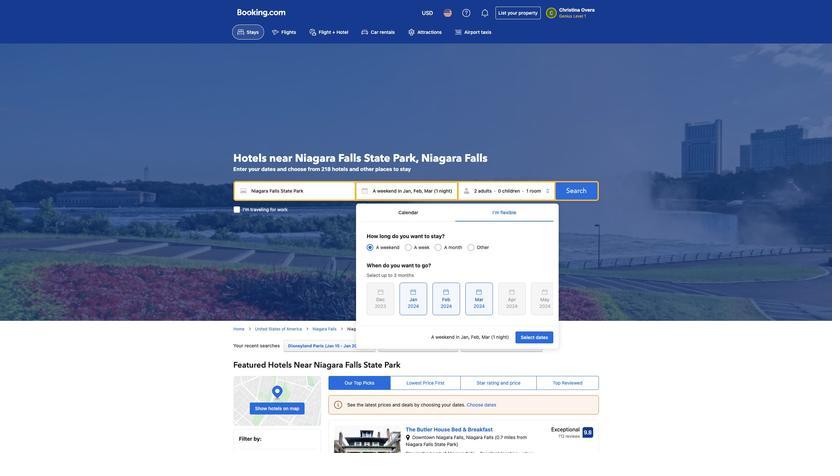 Task type: locate. For each thing, give the bounding box(es) containing it.
flexible
[[501, 210, 517, 215]]

0 vertical spatial from
[[308, 166, 320, 172]]

0 vertical spatial 2
[[474, 188, 477, 194]]

mar 2024
[[474, 297, 485, 309]]

0 horizontal spatial i'm
[[243, 207, 249, 212]]

jan, up las
[[461, 334, 470, 340]]

select down when
[[367, 273, 380, 278]]

0 vertical spatial jan,
[[403, 188, 413, 194]]

2 left adults
[[474, 188, 477, 194]]

i'm traveling for work
[[243, 207, 288, 212]]

i'm left flexible at the top right of the page
[[493, 210, 499, 215]]

first
[[435, 380, 445, 386]]

1 horizontal spatial i'm
[[493, 210, 499, 215]]

latest
[[365, 402, 377, 408]]

1 vertical spatial hotels
[[268, 360, 292, 371]]

i'm
[[243, 207, 249, 212], [493, 210, 499, 215]]

0 horizontal spatial hotels
[[268, 406, 282, 411]]

(jan right vegas, nv
[[497, 344, 506, 349]]

2 vertical spatial weekend
[[436, 334, 455, 340]]

- for disneyland paris
[[341, 344, 343, 349]]

jan left 5)
[[514, 344, 521, 349]]

2024 down may at the bottom right
[[540, 303, 551, 309]]

select up 5)
[[521, 335, 535, 340]]

0 vertical spatial feb,
[[414, 188, 423, 194]]

- right 15 at left
[[341, 344, 343, 349]]

falls
[[338, 151, 361, 166], [465, 151, 488, 166], [328, 327, 337, 332], [363, 327, 371, 332], [345, 360, 362, 371], [484, 435, 494, 440], [424, 442, 433, 447]]

from left 218
[[308, 166, 320, 172]]

price
[[510, 380, 521, 386]]

dates inside button
[[536, 335, 548, 340]]

state left park)
[[435, 442, 446, 447]]

1 vertical spatial select
[[521, 335, 535, 340]]

2023
[[375, 303, 386, 309]]

calendar
[[399, 210, 418, 215]]

near
[[294, 360, 312, 371]]

do right long at the left
[[392, 233, 399, 239]]

the butler house bed & breakfast
[[406, 427, 493, 433]]

rentals
[[380, 29, 395, 35]]

1 (jan from the left
[[325, 344, 334, 349]]

2 horizontal spatial your
[[508, 10, 518, 16]]

2 top from the left
[[553, 380, 561, 386]]

you
[[400, 233, 409, 239], [391, 263, 400, 269]]

2 2024 from the left
[[441, 303, 452, 309]]

1 horizontal spatial 1
[[584, 14, 586, 19]]

0 vertical spatial (1
[[434, 188, 438, 194]]

1 horizontal spatial jan,
[[461, 334, 470, 340]]

2
[[474, 188, 477, 194], [507, 344, 510, 349]]

1 vertical spatial a weekend in jan, feb, mar (1 night)
[[431, 334, 509, 340]]

select up to 3 months
[[367, 273, 414, 278]]

1 left room
[[526, 188, 529, 194]]

a weekend in jan, feb, mar (1 night) up the calendar button
[[373, 188, 452, 194]]

miles
[[505, 435, 516, 440]]

1 horizontal spatial night)
[[496, 334, 509, 340]]

dates down 'near'
[[261, 166, 276, 172]]

1 horizontal spatial top
[[553, 380, 561, 386]]

top reviewed
[[553, 380, 583, 386]]

1 vertical spatial night)
[[496, 334, 509, 340]]

exceptional 112 reviews
[[552, 427, 580, 439]]

0 vertical spatial do
[[392, 233, 399, 239]]

hotels inside hotels near niagara falls state park, niagara falls enter your dates and choose from 218 hotels and other places to stay
[[233, 151, 267, 166]]

vegas, nv
[[474, 343, 496, 349]]

picks
[[363, 380, 374, 386]]

state inside downtown niagara falls, niagara falls (0.7 miles from niagara falls state park)
[[435, 442, 446, 447]]

jan,
[[403, 188, 413, 194], [461, 334, 470, 340]]

mar right feb
[[475, 297, 484, 302]]

dates
[[261, 166, 276, 172], [536, 335, 548, 340], [485, 402, 497, 408]]

to left stay?
[[425, 233, 430, 239]]

0 vertical spatial night)
[[439, 188, 452, 194]]

in
[[398, 188, 402, 194], [456, 334, 460, 340]]

our top picks
[[345, 380, 374, 386]]

(jan left 15 at left
[[325, 344, 334, 349]]

tab list inside search field
[[362, 204, 554, 222]]

enter
[[233, 166, 247, 172]]

hotels
[[332, 166, 348, 172], [268, 406, 282, 411]]

(1
[[434, 188, 438, 194], [491, 334, 495, 340]]

feb, up las
[[471, 334, 481, 340]]

a weekend in jan, feb, mar (1 night) up las
[[431, 334, 509, 340]]

mar up the calendar button
[[424, 188, 433, 194]]

2 vertical spatial dates
[[485, 402, 497, 408]]

2 - from the left
[[511, 344, 513, 349]]

from
[[308, 166, 320, 172], [517, 435, 527, 440]]

2 vertical spatial mar
[[482, 334, 490, 340]]

list your property link
[[496, 7, 541, 19]]

list
[[499, 10, 507, 16]]

level
[[574, 14, 583, 19]]

1 vertical spatial your
[[249, 166, 260, 172]]

1 vertical spatial 1
[[526, 188, 529, 194]]

hotels near niagara falls state park, niagara falls enter your dates and choose from 218 hotels and other places to stay
[[233, 151, 488, 172]]

see
[[347, 402, 356, 408]]

hotels right 218
[[332, 166, 348, 172]]

top
[[354, 380, 362, 386], [553, 380, 561, 386]]

0 horizontal spatial 1
[[526, 188, 529, 194]]

car rentals
[[371, 29, 395, 35]]

0 vertical spatial park
[[384, 327, 392, 332]]

las
[[465, 343, 473, 349]]

1 down overa
[[584, 14, 586, 19]]

from right miles at the right of the page
[[517, 435, 527, 440]]

select for select up to 3 months
[[367, 273, 380, 278]]

reviewed
[[562, 380, 583, 386]]

jan inside disneyland paris (jan 15 - jan 20)
[[344, 344, 351, 349]]

1 horizontal spatial jan
[[410, 297, 417, 302]]

- inside disneyland paris (jan 15 - jan 20)
[[341, 344, 343, 349]]

1 horizontal spatial feb,
[[471, 334, 481, 340]]

0 vertical spatial select
[[367, 273, 380, 278]]

select dates
[[521, 335, 548, 340]]

i'm flexible button
[[456, 204, 554, 221]]

0 horizontal spatial jan
[[344, 344, 351, 349]]

to
[[394, 166, 399, 172], [425, 233, 430, 239], [415, 263, 421, 269], [388, 273, 393, 278]]

jan left 20)
[[344, 344, 351, 349]]

united
[[255, 327, 268, 332]]

3
[[394, 273, 397, 278]]

and left price
[[501, 380, 509, 386]]

want up a week
[[411, 233, 423, 239]]

park
[[384, 327, 392, 332], [385, 360, 401, 371]]

jan, up the calendar button
[[403, 188, 413, 194]]

of
[[282, 327, 286, 332]]

jan inside las vegas, nv (jan 2 - jan 5)
[[514, 344, 521, 349]]

car rentals link
[[356, 25, 400, 40]]

0 horizontal spatial -
[[341, 344, 343, 349]]

how long do you want to stay?
[[367, 233, 445, 239]]

usd button
[[418, 5, 437, 21]]

hotels up "enter"
[[233, 151, 267, 166]]

1 inside the 'christina overa genius level 1'
[[584, 14, 586, 19]]

feb, up the calendar button
[[414, 188, 423, 194]]

1 horizontal spatial 2
[[507, 344, 510, 349]]

3 2024 from the left
[[474, 303, 485, 309]]

dates inside hotels near niagara falls state park, niagara falls enter your dates and choose from 218 hotels and other places to stay
[[261, 166, 276, 172]]

· left the 0
[[494, 188, 496, 194]]

top right our
[[354, 380, 362, 386]]

0 horizontal spatial night)
[[439, 188, 452, 194]]

do up up
[[383, 263, 390, 269]]

dates right choose
[[485, 402, 497, 408]]

top left reviewed
[[553, 380, 561, 386]]

1 - from the left
[[341, 344, 343, 349]]

month
[[449, 245, 462, 250]]

1 vertical spatial (1
[[491, 334, 495, 340]]

the butler house bed & breakfast, hotel near niagara falls state park, niagara falls image
[[334, 426, 401, 453]]

2 · from the left
[[523, 188, 524, 194]]

0 horizontal spatial do
[[383, 263, 390, 269]]

to left 3
[[388, 273, 393, 278]]

- inside las vegas, nv (jan 2 - jan 5)
[[511, 344, 513, 349]]

your right the list
[[508, 10, 518, 16]]

- left 5)
[[511, 344, 513, 349]]

you right long at the left
[[400, 233, 409, 239]]

(jan inside las vegas, nv (jan 2 - jan 5)
[[497, 344, 506, 349]]

0 horizontal spatial dates
[[261, 166, 276, 172]]

·
[[494, 188, 496, 194], [523, 188, 524, 194]]

1 vertical spatial in
[[456, 334, 460, 340]]

0 horizontal spatial from
[[308, 166, 320, 172]]

you up 3
[[391, 263, 400, 269]]

the
[[357, 402, 364, 408]]

2 horizontal spatial jan
[[514, 344, 521, 349]]

2024 down feb
[[441, 303, 452, 309]]

1 horizontal spatial dates
[[485, 402, 497, 408]]

1 horizontal spatial from
[[517, 435, 527, 440]]

0 horizontal spatial your
[[249, 166, 260, 172]]

1 vertical spatial mar
[[475, 297, 484, 302]]

0 horizontal spatial (jan
[[325, 344, 334, 349]]

None search field
[[233, 181, 599, 349]]

christina
[[559, 7, 580, 13]]

2024 down months at the left bottom of the page
[[408, 303, 419, 309]]

1 horizontal spatial -
[[511, 344, 513, 349]]

hotels left on
[[268, 406, 282, 411]]

5 2024 from the left
[[540, 303, 551, 309]]

2024 down apr
[[507, 303, 518, 309]]

1 vertical spatial dates
[[536, 335, 548, 340]]

show
[[255, 406, 267, 411]]

star rating and price
[[477, 380, 521, 386]]

jan 2024
[[408, 297, 419, 309]]

0 vertical spatial hotels
[[332, 166, 348, 172]]

1 vertical spatial hotels
[[268, 406, 282, 411]]

1 horizontal spatial your
[[442, 402, 451, 408]]

2024 for mar
[[474, 303, 485, 309]]

1 top from the left
[[354, 380, 362, 386]]

1 horizontal spatial (jan
[[497, 344, 506, 349]]

your right "enter"
[[249, 166, 260, 172]]

state up places
[[364, 151, 390, 166]]

to inside hotels near niagara falls state park, niagara falls enter your dates and choose from 218 hotels and other places to stay
[[394, 166, 399, 172]]

2 vertical spatial your
[[442, 402, 451, 408]]

1
[[584, 14, 586, 19], [526, 188, 529, 194]]

want up months at the left bottom of the page
[[401, 263, 414, 269]]

other
[[477, 245, 489, 250]]

0 horizontal spatial in
[[398, 188, 402, 194]]

status containing see the latest prices and deals by choosing your dates.
[[328, 396, 599, 415]]

choose dates button
[[467, 402, 497, 409]]

and
[[277, 166, 287, 172], [349, 166, 359, 172], [501, 380, 509, 386], [393, 402, 401, 408]]

2 horizontal spatial dates
[[536, 335, 548, 340]]

2024 left the apr 2024
[[474, 303, 485, 309]]

status
[[328, 396, 599, 415]]

0 horizontal spatial top
[[354, 380, 362, 386]]

up
[[382, 273, 387, 278]]

your
[[233, 343, 243, 349]]

hotels down searches
[[268, 360, 292, 371]]

select inside button
[[521, 335, 535, 340]]

dates.
[[453, 402, 466, 408]]

1 horizontal spatial ·
[[523, 188, 524, 194]]

· right children
[[523, 188, 524, 194]]

niagara falls link
[[313, 326, 337, 332]]

property
[[519, 10, 538, 16]]

1 horizontal spatial select
[[521, 335, 535, 340]]

1 vertical spatial do
[[383, 263, 390, 269]]

search button
[[556, 182, 598, 200]]

1 horizontal spatial in
[[456, 334, 460, 340]]

(0.7
[[495, 435, 503, 440]]

1 horizontal spatial hotels
[[332, 166, 348, 172]]

1 vertical spatial from
[[517, 435, 527, 440]]

to left stay
[[394, 166, 399, 172]]

car
[[371, 29, 379, 35]]

booking.com online hotel reservations image
[[237, 9, 285, 17]]

a week
[[414, 245, 430, 250]]

0 vertical spatial a weekend in jan, feb, mar (1 night)
[[373, 188, 452, 194]]

weekend
[[377, 188, 397, 194], [381, 245, 400, 250], [436, 334, 455, 340]]

your recent searches
[[233, 343, 280, 349]]

jan inside jan 2024
[[410, 297, 417, 302]]

night)
[[439, 188, 452, 194], [496, 334, 509, 340]]

0 horizontal spatial 2
[[474, 188, 477, 194]]

tab list
[[362, 204, 554, 222]]

niagara falls state park
[[347, 327, 392, 332]]

i'm left traveling
[[243, 207, 249, 212]]

0 horizontal spatial jan,
[[403, 188, 413, 194]]

-
[[341, 344, 343, 349], [511, 344, 513, 349]]

1 vertical spatial feb,
[[471, 334, 481, 340]]

i'm for i'm flexible
[[493, 210, 499, 215]]

0 horizontal spatial ·
[[494, 188, 496, 194]]

1 inside search field
[[526, 188, 529, 194]]

your left dates.
[[442, 402, 451, 408]]

0 horizontal spatial hotels
[[233, 151, 267, 166]]

i'm for i'm traveling for work
[[243, 207, 249, 212]]

for
[[270, 207, 276, 212]]

112
[[559, 434, 565, 439]]

1 · from the left
[[494, 188, 496, 194]]

mar up vegas, nv
[[482, 334, 490, 340]]

0 horizontal spatial select
[[367, 273, 380, 278]]

2 (jan from the left
[[497, 344, 506, 349]]

downtown
[[413, 435, 435, 440]]

i'm inside button
[[493, 210, 499, 215]]

0 vertical spatial 1
[[584, 14, 586, 19]]

(jan inside disneyland paris (jan 15 - jan 20)
[[325, 344, 334, 349]]

your inside status
[[442, 402, 451, 408]]

2 left 5)
[[507, 344, 510, 349]]

1 2024 from the left
[[408, 303, 419, 309]]

0 vertical spatial dates
[[261, 166, 276, 172]]

(jan
[[325, 344, 334, 349], [497, 344, 506, 349]]

dates up the las vegas,&nbsp;nv
 - remove this item from your recent searches icon
[[536, 335, 548, 340]]

4 2024 from the left
[[507, 303, 518, 309]]

jan down months at the left bottom of the page
[[410, 297, 417, 302]]

1 vertical spatial 2
[[507, 344, 510, 349]]

0 vertical spatial hotels
[[233, 151, 267, 166]]

tab list containing calendar
[[362, 204, 554, 222]]

1 vertical spatial park
[[385, 360, 401, 371]]



Task type: vqa. For each thing, say whether or not it's contained in the screenshot.
HIDDEN
no



Task type: describe. For each thing, give the bounding box(es) containing it.
airport taxis
[[465, 29, 492, 35]]

0 vertical spatial your
[[508, 10, 518, 16]]

stays
[[247, 29, 259, 35]]

price
[[423, 380, 434, 386]]

Type your destination search field
[[235, 182, 355, 200]]

hotels inside button
[[268, 406, 282, 411]]

recent
[[245, 343, 259, 349]]

states
[[269, 327, 281, 332]]

show hotels on map link
[[233, 376, 321, 426]]

svg image
[[362, 188, 368, 194]]

0
[[498, 188, 501, 194]]

bed
[[452, 427, 462, 433]]

disneyland
[[288, 343, 312, 349]]

state up picks
[[364, 360, 383, 371]]

to left go?
[[415, 263, 421, 269]]

2024 for feb
[[441, 303, 452, 309]]

flight + hotel link
[[304, 25, 354, 40]]

jan for disneyland paris
[[344, 344, 351, 349]]

america
[[287, 327, 302, 332]]

attractions link
[[403, 25, 447, 40]]

how
[[367, 233, 378, 239]]

usd
[[422, 10, 433, 16]]

apr 2024
[[507, 297, 518, 309]]

las vegas, nv (jan 2 - jan 5)
[[465, 343, 526, 349]]

show hotels on map button
[[250, 403, 305, 415]]

apr
[[508, 297, 516, 302]]

0 vertical spatial in
[[398, 188, 402, 194]]

1 horizontal spatial (1
[[491, 334, 495, 340]]

searches
[[260, 343, 280, 349]]

jan for las vegas, nv
[[514, 344, 521, 349]]

airport
[[465, 29, 480, 35]]

1 horizontal spatial hotels
[[268, 360, 292, 371]]

downtown niagara falls, niagara falls (0.7 miles from niagara falls state park)
[[406, 435, 527, 447]]

mar inside mar 2024
[[475, 297, 484, 302]]

long
[[380, 233, 391, 239]]

list your property
[[499, 10, 538, 16]]

months
[[398, 273, 414, 278]]

(jan for disneyland paris
[[325, 344, 334, 349]]

on
[[283, 406, 289, 411]]

stay
[[400, 166, 411, 172]]

las vegas,&nbsp;nv
 - remove this item from your recent searches image
[[534, 344, 539, 348]]

1 vertical spatial weekend
[[381, 245, 400, 250]]

feb 2024
[[441, 297, 452, 309]]

by:
[[254, 436, 262, 442]]

park)
[[447, 442, 458, 447]]

feb
[[442, 297, 451, 302]]

near
[[269, 151, 292, 166]]

reviews
[[566, 434, 580, 439]]

christina overa genius level 1
[[559, 7, 595, 19]]

disneyland paris (jan 15 - jan 20)
[[288, 343, 359, 349]]

1 vertical spatial jan,
[[461, 334, 470, 340]]

a weekend
[[376, 245, 400, 250]]

(jan for las vegas, nv
[[497, 344, 506, 349]]

united states of america
[[255, 327, 302, 332]]

0 vertical spatial want
[[411, 233, 423, 239]]

0 horizontal spatial (1
[[434, 188, 438, 194]]

1 horizontal spatial do
[[392, 233, 399, 239]]

from inside downtown niagara falls, niagara falls (0.7 miles from niagara falls state park)
[[517, 435, 527, 440]]

i'm flexible
[[493, 210, 517, 215]]

+
[[332, 29, 335, 35]]

and left deals
[[393, 402, 401, 408]]

from inside hotels near niagara falls state park, niagara falls enter your dates and choose from 218 hotels and other places to stay
[[308, 166, 320, 172]]

places
[[375, 166, 392, 172]]

flight + hotel
[[319, 29, 348, 35]]

filter
[[239, 436, 252, 442]]

your inside hotels near niagara falls state park, niagara falls enter your dates and choose from 218 hotels and other places to stay
[[249, 166, 260, 172]]

taxis
[[481, 29, 492, 35]]

room
[[530, 188, 541, 194]]

park,
[[393, 151, 419, 166]]

1 vertical spatial want
[[401, 263, 414, 269]]

star
[[477, 380, 486, 386]]

flights
[[282, 29, 296, 35]]

featured
[[233, 360, 266, 371]]

scored 9.8 element
[[583, 427, 593, 438]]

15
[[335, 344, 340, 349]]

2024 for apr
[[507, 303, 518, 309]]

featured hotels near niagara falls state park
[[233, 360, 401, 371]]

state down 2023
[[373, 327, 382, 332]]

select dates button
[[516, 332, 554, 344]]

niagara falls
[[313, 327, 337, 332]]

none search field containing search
[[233, 181, 599, 349]]

breakfast
[[468, 427, 493, 433]]

see the latest prices and deals by choosing your dates. choose dates
[[347, 402, 497, 408]]

exceptional
[[552, 427, 580, 433]]

deals
[[402, 402, 413, 408]]

lowest
[[407, 380, 422, 386]]

traveling
[[251, 207, 269, 212]]

2 inside las vegas, nv (jan 2 - jan 5)
[[507, 344, 510, 349]]

0 vertical spatial mar
[[424, 188, 433, 194]]

0 vertical spatial you
[[400, 233, 409, 239]]

1 vertical spatial you
[[391, 263, 400, 269]]

house
[[434, 427, 450, 433]]

falls,
[[454, 435, 465, 440]]

0 horizontal spatial feb,
[[414, 188, 423, 194]]

calendar button
[[362, 204, 456, 221]]

by
[[415, 402, 420, 408]]

and down 'near'
[[277, 166, 287, 172]]

children
[[502, 188, 520, 194]]

- for las vegas, nv
[[511, 344, 513, 349]]

hotel
[[337, 29, 348, 35]]

2024 for may
[[540, 303, 551, 309]]

5)
[[522, 344, 526, 349]]

map
[[290, 406, 299, 411]]

and left other at the top of the page
[[349, 166, 359, 172]]

work
[[277, 207, 288, 212]]

dec 2023
[[375, 297, 386, 309]]

dec
[[376, 297, 385, 302]]

state inside hotels near niagara falls state park, niagara falls enter your dates and choose from 218 hotels and other places to stay
[[364, 151, 390, 166]]

go?
[[422, 263, 431, 269]]

may
[[541, 297, 550, 302]]

flights link
[[267, 25, 302, 40]]

2024 for jan
[[408, 303, 419, 309]]

hotels inside hotels near niagara falls state park, niagara falls enter your dates and choose from 218 hotels and other places to stay
[[332, 166, 348, 172]]

0 vertical spatial weekend
[[377, 188, 397, 194]]

select for select dates
[[521, 335, 535, 340]]

niagara falls state park link
[[347, 327, 392, 332]]



